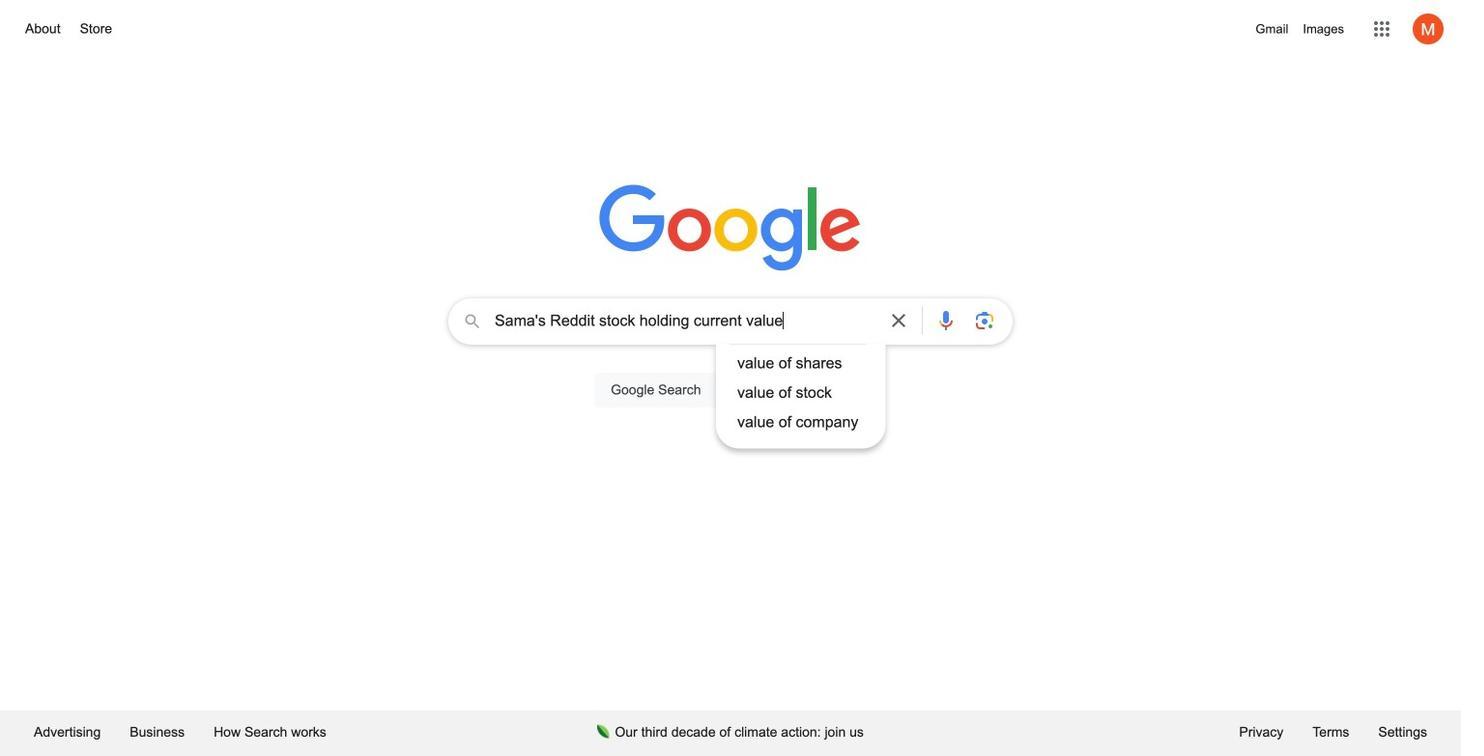 Task type: vqa. For each thing, say whether or not it's contained in the screenshot.
The Dfw corresponding to 8:35 AM
no



Task type: locate. For each thing, give the bounding box(es) containing it.
list box
[[716, 349, 886, 437]]

search by image image
[[973, 309, 997, 333]]

search by voice image
[[935, 309, 958, 333]]

Search text field
[[495, 310, 876, 336]]

google image
[[599, 185, 862, 274]]

None search field
[[19, 293, 1442, 449]]



